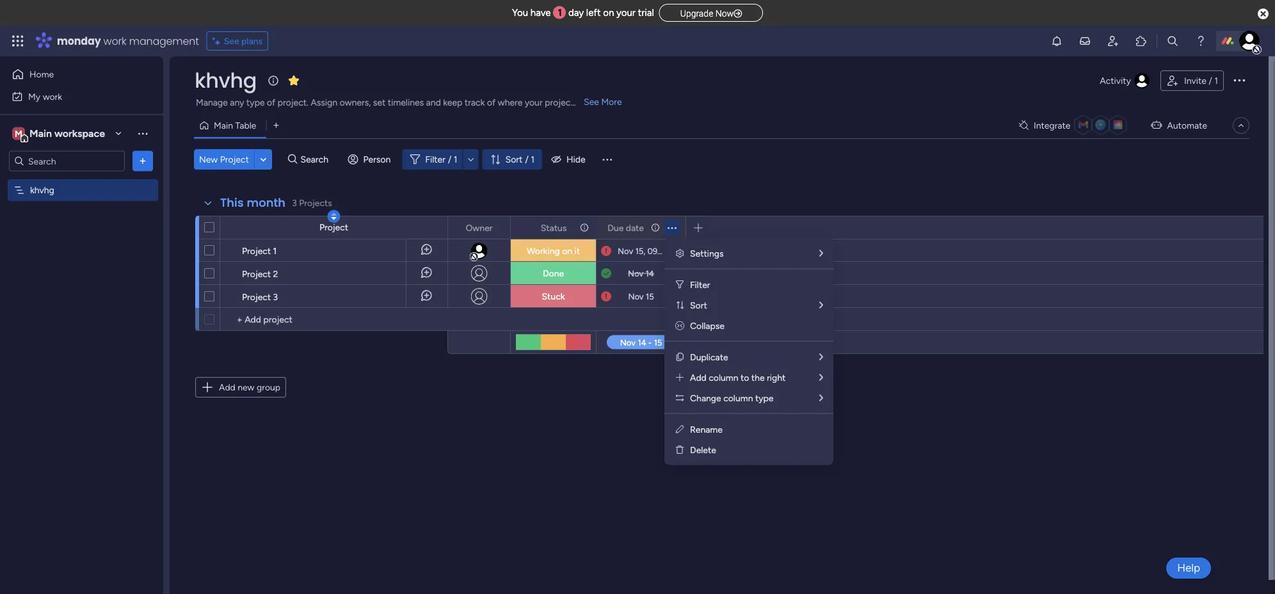 Task type: locate. For each thing, give the bounding box(es) containing it.
stuck
[[542, 291, 565, 302]]

options image right invite / 1
[[1232, 72, 1248, 88]]

3 list arrow image from the top
[[820, 373, 824, 382]]

0 horizontal spatial sort
[[506, 154, 523, 165]]

settings image
[[675, 248, 685, 258]]

Status field
[[538, 221, 570, 235]]

0 vertical spatial nov
[[618, 246, 634, 256]]

column information image up it
[[580, 223, 590, 233]]

add column to the right
[[690, 372, 786, 383]]

main inside workspace selection element
[[29, 127, 52, 140]]

nov for 2
[[628, 268, 644, 279]]

0 vertical spatial work
[[103, 34, 127, 48]]

0 horizontal spatial work
[[43, 91, 62, 102]]

1 for sort
[[531, 154, 535, 165]]

0 horizontal spatial type
[[247, 97, 265, 108]]

1 vertical spatial on
[[562, 246, 573, 257]]

table
[[235, 120, 256, 131]]

working on it
[[527, 246, 580, 257]]

1 horizontal spatial of
[[487, 97, 496, 108]]

monday
[[57, 34, 101, 48]]

working
[[527, 246, 560, 257]]

your right where
[[525, 97, 543, 108]]

/ for filter
[[448, 154, 452, 165]]

your left 'trial'
[[617, 7, 636, 19]]

see inside see plans button
[[224, 36, 239, 46]]

khvhg down search in workspace field
[[30, 185, 54, 196]]

0 vertical spatial khvhg
[[195, 66, 257, 95]]

rename
[[690, 424, 723, 435]]

project left 2
[[242, 268, 271, 279]]

1 horizontal spatial on
[[603, 7, 614, 19]]

1 vertical spatial options image
[[136, 155, 149, 167]]

1
[[558, 7, 562, 19], [1215, 75, 1219, 86], [454, 154, 458, 165], [531, 154, 535, 165], [273, 245, 277, 256]]

1 horizontal spatial sort
[[690, 300, 708, 311]]

v2 collapse column outline image
[[676, 320, 685, 331]]

see inside see more link
[[584, 96, 599, 107]]

type down the
[[756, 393, 774, 403]]

khvhg list box
[[0, 177, 163, 374]]

sort desc image
[[331, 212, 337, 221]]

invite / 1
[[1185, 75, 1219, 86]]

more
[[602, 96, 622, 107]]

1 horizontal spatial work
[[103, 34, 127, 48]]

activity
[[1101, 75, 1132, 86]]

1 vertical spatial your
[[525, 97, 543, 108]]

list arrow image for add column to the right
[[820, 373, 824, 382]]

add inside button
[[219, 382, 236, 393]]

change column type image
[[675, 393, 685, 403]]

work for monday
[[103, 34, 127, 48]]

see left 'plans' on the left top of the page
[[224, 36, 239, 46]]

0 horizontal spatial main
[[29, 127, 52, 140]]

0 vertical spatial see
[[224, 36, 239, 46]]

project left 3 at the left of the page
[[242, 291, 271, 302]]

type right any
[[247, 97, 265, 108]]

1 left hide popup button
[[531, 154, 535, 165]]

2 horizontal spatial /
[[1209, 75, 1213, 86]]

project 2
[[242, 268, 278, 279]]

column information image for status
[[580, 223, 590, 233]]

main left table
[[214, 120, 233, 131]]

khvhg up any
[[195, 66, 257, 95]]

main for main workspace
[[29, 127, 52, 140]]

your
[[617, 7, 636, 19], [525, 97, 543, 108]]

add for add column to the right
[[690, 372, 707, 383]]

nov left 15 on the right of page
[[629, 291, 644, 302]]

1 right invite
[[1215, 75, 1219, 86]]

filter for filter
[[690, 279, 711, 290]]

1 left the day
[[558, 7, 562, 19]]

on left it
[[562, 246, 573, 257]]

sort right 'arrow down' image
[[506, 154, 523, 165]]

khvhg
[[195, 66, 257, 95], [30, 185, 54, 196]]

and
[[426, 97, 441, 108]]

options image down workspace options icon
[[136, 155, 149, 167]]

/ left hide popup button
[[525, 154, 529, 165]]

main right workspace image
[[29, 127, 52, 140]]

0 vertical spatial options image
[[1232, 72, 1248, 88]]

1 horizontal spatial column information image
[[651, 223, 661, 233]]

owners,
[[340, 97, 371, 108]]

1 horizontal spatial khvhg
[[195, 66, 257, 95]]

person
[[363, 154, 391, 165]]

/
[[1209, 75, 1213, 86], [448, 154, 452, 165], [525, 154, 529, 165]]

filter
[[425, 154, 446, 165], [690, 279, 711, 290]]

see left more
[[584, 96, 599, 107]]

notifications image
[[1051, 35, 1064, 47]]

0 horizontal spatial /
[[448, 154, 452, 165]]

add left the new
[[219, 382, 236, 393]]

dapulse rightstroke image
[[734, 9, 742, 18]]

1 list arrow image from the top
[[820, 249, 824, 258]]

1 horizontal spatial add
[[690, 372, 707, 383]]

1 vertical spatial khvhg
[[30, 185, 54, 196]]

/ right invite
[[1209, 75, 1213, 86]]

1 vertical spatial work
[[43, 91, 62, 102]]

this
[[220, 195, 244, 211]]

new project button
[[194, 149, 254, 170]]

work inside button
[[43, 91, 62, 102]]

month
[[247, 195, 286, 211]]

on
[[603, 7, 614, 19], [562, 246, 573, 257]]

monday work management
[[57, 34, 199, 48]]

arrow down image
[[463, 152, 479, 167]]

2 of from the left
[[487, 97, 496, 108]]

main inside button
[[214, 120, 233, 131]]

khvhg field
[[191, 66, 260, 95]]

upgrade now link
[[659, 4, 764, 22]]

0 horizontal spatial filter
[[425, 154, 446, 165]]

/ for invite
[[1209, 75, 1213, 86]]

1 column information image from the left
[[580, 223, 590, 233]]

project down sort desc image
[[320, 222, 348, 233]]

workspace
[[54, 127, 105, 140]]

1 horizontal spatial /
[[525, 154, 529, 165]]

see for see plans
[[224, 36, 239, 46]]

add
[[690, 372, 707, 383], [219, 382, 236, 393]]

0 vertical spatial type
[[247, 97, 265, 108]]

0 horizontal spatial khvhg
[[30, 185, 54, 196]]

column for add
[[709, 372, 739, 383]]

1 for filter
[[454, 154, 458, 165]]

1 vertical spatial see
[[584, 96, 599, 107]]

dapulse close image
[[1259, 7, 1269, 20]]

of
[[267, 97, 276, 108], [487, 97, 496, 108]]

search everything image
[[1167, 35, 1180, 47]]

home button
[[8, 64, 138, 85]]

filter for filter / 1
[[425, 154, 446, 165]]

on right left
[[603, 7, 614, 19]]

project right new in the top of the page
[[220, 154, 249, 165]]

15,
[[636, 246, 646, 256]]

/ inside button
[[1209, 75, 1213, 86]]

timelines
[[388, 97, 424, 108]]

project up project 2
[[242, 245, 271, 256]]

+ Add project text field
[[227, 312, 442, 327]]

1 horizontal spatial filter
[[690, 279, 711, 290]]

list arrow image for duplicate
[[820, 352, 824, 362]]

type
[[247, 97, 265, 108], [756, 393, 774, 403]]

duplicate image
[[675, 352, 685, 362]]

0 vertical spatial filter
[[425, 154, 446, 165]]

0 horizontal spatial add
[[219, 382, 236, 393]]

khvhg inside list box
[[30, 185, 54, 196]]

1 horizontal spatial see
[[584, 96, 599, 107]]

sort
[[506, 154, 523, 165], [690, 300, 708, 311]]

0 vertical spatial sort
[[506, 154, 523, 165]]

column down add column to the right
[[724, 393, 753, 403]]

1 inside invite / 1 button
[[1215, 75, 1219, 86]]

nov left 14
[[628, 268, 644, 279]]

/ left 'arrow down' image
[[448, 154, 452, 165]]

nov
[[618, 246, 634, 256], [628, 268, 644, 279], [629, 291, 644, 302]]

Owner field
[[463, 221, 496, 235]]

upgrade
[[681, 8, 714, 19]]

menu image
[[601, 153, 614, 166]]

v2 overdue deadline image
[[601, 245, 612, 257]]

sort image
[[675, 300, 685, 310]]

to
[[741, 372, 750, 383]]

main table
[[214, 120, 256, 131]]

main
[[214, 120, 233, 131], [29, 127, 52, 140]]

1 vertical spatial column
[[724, 393, 753, 403]]

stands.
[[576, 97, 605, 108]]

m
[[15, 128, 22, 139]]

list arrow image for change column type
[[820, 393, 824, 403]]

sort right sort icon
[[690, 300, 708, 311]]

add new group button
[[195, 377, 286, 398]]

column information image
[[580, 223, 590, 233], [651, 223, 661, 233]]

2 list arrow image from the top
[[820, 352, 824, 362]]

option
[[0, 179, 163, 181]]

see plans button
[[207, 31, 268, 51]]

0 horizontal spatial see
[[224, 36, 239, 46]]

list arrow image
[[820, 249, 824, 258], [820, 352, 824, 362], [820, 373, 824, 382], [820, 393, 824, 403]]

1 horizontal spatial main
[[214, 120, 233, 131]]

0 vertical spatial column
[[709, 372, 739, 383]]

filter right filter image
[[690, 279, 711, 290]]

column information image right date
[[651, 223, 661, 233]]

work right monday
[[103, 34, 127, 48]]

main workspace
[[29, 127, 105, 140]]

of down show board description icon
[[267, 97, 276, 108]]

project for project 1
[[242, 245, 271, 256]]

work
[[103, 34, 127, 48], [43, 91, 62, 102]]

0 horizontal spatial column information image
[[580, 223, 590, 233]]

1 horizontal spatial options image
[[1232, 72, 1248, 88]]

15
[[646, 291, 654, 302]]

1 vertical spatial filter
[[690, 279, 711, 290]]

filter left 'arrow down' image
[[425, 154, 446, 165]]

column left "to"
[[709, 372, 739, 383]]

1 vertical spatial type
[[756, 393, 774, 403]]

add right 'add column to the right' "icon"
[[690, 372, 707, 383]]

automate
[[1168, 120, 1208, 131]]

list arrow image for settings
[[820, 249, 824, 258]]

0 horizontal spatial options image
[[136, 155, 149, 167]]

hide button
[[546, 149, 593, 170]]

options image
[[1232, 72, 1248, 88], [136, 155, 149, 167]]

see plans
[[224, 36, 263, 46]]

any
[[230, 97, 244, 108]]

see more link
[[583, 95, 624, 108]]

1 left 'arrow down' image
[[454, 154, 458, 165]]

of right track
[[487, 97, 496, 108]]

this month
[[220, 195, 286, 211]]

4 list arrow image from the top
[[820, 393, 824, 403]]

1 vertical spatial sort
[[690, 300, 708, 311]]

column
[[709, 372, 739, 383], [724, 393, 753, 403]]

main for main table
[[214, 120, 233, 131]]

0 horizontal spatial on
[[562, 246, 573, 257]]

filter image
[[675, 280, 685, 290]]

hide
[[567, 154, 586, 165]]

v2 search image
[[288, 152, 298, 167]]

1 horizontal spatial your
[[617, 7, 636, 19]]

0 horizontal spatial of
[[267, 97, 276, 108]]

left
[[587, 7, 601, 19]]

1 vertical spatial nov
[[628, 268, 644, 279]]

nov 15
[[629, 291, 654, 302]]

workspace options image
[[136, 127, 149, 140]]

2 column information image from the left
[[651, 223, 661, 233]]

1 horizontal spatial type
[[756, 393, 774, 403]]

work right my
[[43, 91, 62, 102]]

nov left 15,
[[618, 246, 634, 256]]

0 vertical spatial on
[[603, 7, 614, 19]]



Task type: describe. For each thing, give the bounding box(es) containing it.
list arrow image
[[820, 300, 824, 310]]

status
[[541, 222, 567, 233]]

day
[[569, 7, 584, 19]]

type for column
[[756, 393, 774, 403]]

invite
[[1185, 75, 1207, 86]]

help button
[[1167, 558, 1212, 579]]

column for change
[[724, 393, 753, 403]]

/ for sort
[[525, 154, 529, 165]]

0 vertical spatial your
[[617, 7, 636, 19]]

add view image
[[274, 121, 279, 130]]

angle down image
[[260, 155, 267, 164]]

sort for sort
[[690, 300, 708, 311]]

inbox image
[[1079, 35, 1092, 47]]

select product image
[[12, 35, 24, 47]]

group
[[257, 382, 281, 393]]

1 of from the left
[[267, 97, 276, 108]]

1 up 2
[[273, 245, 277, 256]]

the
[[752, 372, 765, 383]]

add new group
[[219, 382, 281, 393]]

integrate
[[1034, 120, 1071, 131]]

09:00
[[648, 246, 671, 256]]

invite members image
[[1107, 35, 1120, 47]]

management
[[129, 34, 199, 48]]

duplicate
[[690, 352, 729, 363]]

project for project 2
[[242, 268, 271, 279]]

1 for invite
[[1215, 75, 1219, 86]]

1 for you
[[558, 7, 562, 19]]

add for add new group
[[219, 382, 236, 393]]

autopilot image
[[1152, 117, 1163, 133]]

assign
[[311, 97, 338, 108]]

date
[[626, 222, 644, 233]]

sort for sort / 1
[[506, 154, 523, 165]]

work for my
[[43, 91, 62, 102]]

right
[[767, 372, 786, 383]]

trial
[[638, 7, 654, 19]]

you
[[512, 7, 528, 19]]

Search field
[[298, 151, 336, 168]]

workspace selection element
[[12, 126, 107, 143]]

filter / 1
[[425, 154, 458, 165]]

apps image
[[1136, 35, 1148, 47]]

Due date field
[[605, 221, 648, 235]]

see for see more
[[584, 96, 599, 107]]

14
[[646, 268, 654, 279]]

2 vertical spatial nov
[[629, 291, 644, 302]]

2
[[273, 268, 278, 279]]

v2 overdue deadline image
[[601, 290, 612, 303]]

collapse board header image
[[1237, 120, 1247, 131]]

project 3
[[242, 291, 278, 302]]

my
[[28, 91, 40, 102]]

my work button
[[8, 86, 138, 107]]

new
[[238, 382, 255, 393]]

workspace image
[[12, 126, 25, 141]]

gary orlando image
[[1240, 31, 1260, 51]]

plans
[[241, 36, 263, 46]]

dapulse integrations image
[[1020, 121, 1029, 130]]

delete
[[690, 444, 717, 455]]

new project
[[199, 154, 249, 165]]

done
[[543, 268, 564, 279]]

due
[[608, 222, 624, 233]]

person button
[[343, 149, 399, 170]]

it
[[575, 246, 580, 257]]

nov for 1
[[618, 246, 634, 256]]

delete image
[[675, 445, 685, 455]]

type for any
[[247, 97, 265, 108]]

3
[[273, 291, 278, 302]]

nov 15, 09:00 am
[[618, 246, 685, 256]]

new
[[199, 154, 218, 165]]

change
[[690, 393, 722, 403]]

column information image for due date
[[651, 223, 661, 233]]

set
[[373, 97, 386, 108]]

upgrade now
[[681, 8, 734, 19]]

you have 1 day left on your trial
[[512, 7, 654, 19]]

manage
[[196, 97, 228, 108]]

invite / 1 button
[[1161, 70, 1225, 91]]

Search in workspace field
[[27, 154, 107, 168]]

project inside new project button
[[220, 154, 249, 165]]

help image
[[1195, 35, 1208, 47]]

sort / 1
[[506, 154, 535, 165]]

project for project 3
[[242, 291, 271, 302]]

am
[[673, 246, 685, 256]]

show board description image
[[266, 74, 281, 87]]

This month field
[[217, 195, 289, 211]]

now
[[716, 8, 734, 19]]

have
[[531, 7, 551, 19]]

rename image
[[675, 424, 685, 435]]

due date
[[608, 222, 644, 233]]

manage any type of project. assign owners, set timelines and keep track of where your project stands.
[[196, 97, 605, 108]]

change column type
[[690, 393, 774, 403]]

0 horizontal spatial your
[[525, 97, 543, 108]]

activity button
[[1095, 70, 1156, 91]]

project.
[[278, 97, 309, 108]]

help
[[1178, 562, 1201, 575]]

my work
[[28, 91, 62, 102]]

see more
[[584, 96, 622, 107]]

track
[[465, 97, 485, 108]]

add column to the right image
[[675, 372, 685, 383]]

main table button
[[194, 115, 266, 136]]

where
[[498, 97, 523, 108]]

remove from favorites image
[[288, 74, 300, 87]]

collapse
[[690, 320, 725, 331]]

home
[[29, 69, 54, 80]]

keep
[[443, 97, 463, 108]]

project
[[545, 97, 574, 108]]

settings
[[690, 248, 724, 259]]

nov 14
[[628, 268, 654, 279]]

owner
[[466, 222, 493, 233]]

project 1
[[242, 245, 277, 256]]

v2 done deadline image
[[601, 267, 612, 280]]



Task type: vqa. For each thing, say whether or not it's contained in the screenshot.
Confirm new password 'password field'
no



